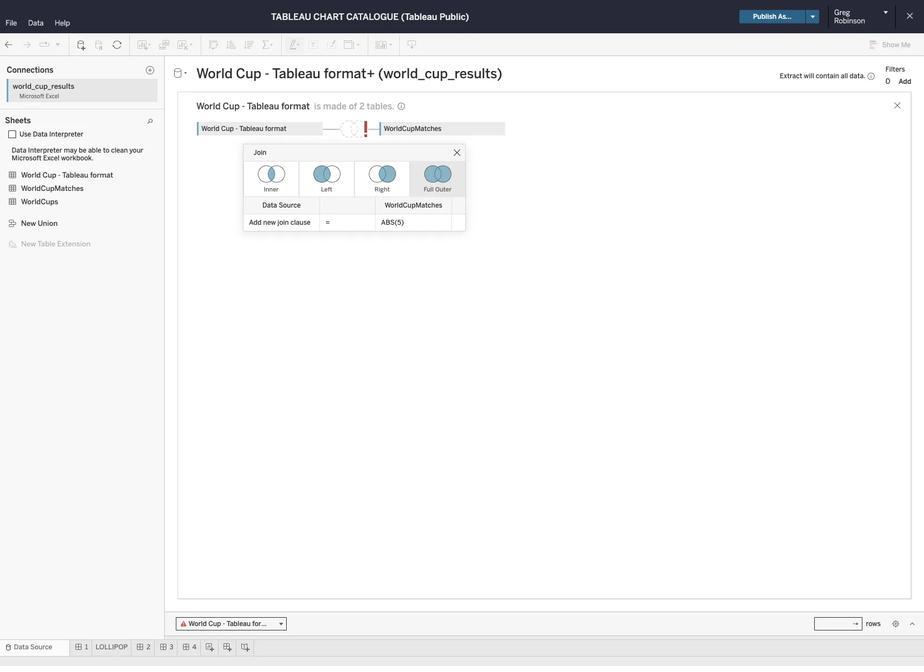 Task type: vqa. For each thing, say whether or not it's contained in the screenshot.
capacity
no



Task type: locate. For each thing, give the bounding box(es) containing it.
world cup - tableau format is made of 2 tables.
[[197, 101, 395, 112]]

to
[[103, 147, 110, 154]]

0 horizontal spatial data source
[[14, 643, 52, 651]]

new up the f11
[[21, 219, 36, 228]]

format workbook image
[[326, 39, 337, 50]]

add
[[900, 77, 912, 85], [249, 219, 262, 227]]

show labels image
[[308, 39, 319, 50]]

2 left the 3
[[147, 643, 151, 651]]

replay animation image
[[39, 39, 50, 50], [54, 41, 61, 47]]

add inside button
[[900, 77, 912, 85]]

extension
[[57, 240, 91, 248]]

join dialog
[[244, 144, 466, 231]]

sort descending image
[[244, 39, 255, 50]]

1 new from the top
[[21, 219, 36, 228]]

source inside join 'dialog'
[[279, 202, 301, 209]]

f13
[[33, 241, 44, 249]]

2 right of
[[360, 101, 365, 112]]

0 vertical spatial worldcupmatches
[[21, 184, 84, 193]]

clause
[[291, 219, 311, 227]]

new worksheet image
[[137, 39, 152, 50]]

show me button
[[865, 36, 922, 53]]

extract
[[781, 72, 803, 80]]

-
[[65, 76, 67, 83], [242, 101, 245, 112], [58, 171, 61, 179], [63, 171, 65, 179]]

full
[[424, 186, 434, 193]]

show/hide cards image
[[375, 39, 393, 50]]

0 vertical spatial 2
[[360, 101, 365, 112]]

table
[[38, 240, 55, 248]]

0 vertical spatial add
[[900, 77, 912, 85]]

worldcups
[[21, 198, 58, 206]]

add inside join 'dialog'
[[249, 219, 262, 227]]

add for add new join clause
[[249, 219, 262, 227]]

data
[[28, 19, 44, 27], [7, 59, 23, 68], [33, 130, 48, 138], [12, 147, 26, 154], [263, 202, 277, 209], [14, 643, 29, 651]]

microsoft inside world_cup_results microsoft excel
[[19, 93, 44, 100]]

refresh data source image
[[112, 39, 123, 50]]

clean
[[111, 147, 128, 154]]

(uk
[[37, 110, 49, 118]]

world_cup_results
[[13, 82, 74, 90]]

source up join on the left top of page
[[279, 202, 301, 209]]

1 vertical spatial new
[[21, 240, 36, 248]]

0 vertical spatial source
[[279, 202, 301, 209]]

outer
[[436, 186, 452, 193]]

country (worldcupmatches)
[[33, 206, 123, 214]]

microsoft down world_cup_results at the left of the page
[[19, 93, 44, 100]]

1 horizontal spatial add
[[900, 77, 912, 85]]

sum(sales) up sum(sales) (2)
[[132, 247, 169, 254]]

all
[[842, 72, 849, 80]]

highlight image
[[289, 39, 301, 50]]

sum(sales) left (2)
[[132, 265, 169, 273]]

publish as... button
[[740, 10, 806, 23]]

4
[[193, 643, 197, 651]]

1 horizontal spatial worldcupmatches
[[385, 202, 443, 209]]

religious
[[50, 110, 79, 118]]

1 vertical spatial 2
[[147, 643, 151, 651]]

world
[[197, 101, 221, 112], [21, 171, 41, 179], [28, 171, 47, 179]]

city
[[33, 195, 46, 202]]

data source
[[263, 202, 301, 209], [14, 643, 52, 651]]

union
[[38, 219, 58, 228]]

new data source image
[[76, 39, 87, 50]]

source down qualified
[[30, 643, 52, 651]]

2 new from the top
[[21, 240, 36, 248]]

=
[[326, 219, 330, 227]]

interpreter up may
[[49, 130, 83, 138]]

pages
[[128, 59, 146, 67]]

excel down world_cup_results at the left of the page
[[46, 93, 59, 100]]

1 vertical spatial excel
[[43, 154, 59, 162]]

source
[[279, 202, 301, 209], [30, 643, 52, 651]]

1 vertical spatial interpreter
[[28, 147, 62, 154]]

data source up join on the left top of page
[[263, 202, 301, 209]]

add left new
[[249, 219, 262, 227]]

extract will contain all data.
[[781, 72, 866, 80]]

analytics
[[51, 59, 83, 68]]

0 vertical spatial excel
[[46, 93, 59, 100]]

replay animation image right redo icon on the top of page
[[39, 39, 50, 50]]

1 vertical spatial add
[[249, 219, 262, 227]]

away
[[33, 183, 50, 191]]

0 horizontal spatial add
[[249, 219, 262, 227]]

region
[[274, 79, 295, 87]]

me
[[902, 41, 912, 49]]

join
[[278, 219, 289, 227]]

worldcupmatches
[[21, 184, 84, 193], [385, 202, 443, 209]]

new
[[21, 219, 36, 228], [21, 240, 36, 248]]

interpreter down the use data interpreter
[[28, 147, 62, 154]]

tables.
[[367, 101, 395, 112]]

0 vertical spatial interpreter
[[49, 130, 83, 138]]

0 horizontal spatial worldcupmatches
[[21, 184, 84, 193]]

data inside join 'dialog'
[[263, 202, 277, 209]]

fit image
[[344, 39, 361, 50]]

1 vertical spatial data source
[[14, 643, 52, 651]]

tableau
[[247, 101, 279, 112], [62, 171, 88, 179], [67, 171, 91, 179]]

excel down the search text box
[[43, 154, 59, 162]]

clear sheet image
[[177, 39, 194, 50]]

0 vertical spatial new
[[21, 219, 36, 228]]

tooltip
[[154, 215, 174, 222]]

worldcupmatches down full
[[385, 202, 443, 209]]

microsoft
[[19, 93, 44, 100], [12, 154, 42, 162]]

0 vertical spatial data source
[[263, 202, 301, 209]]

made
[[323, 101, 347, 112]]

list box containing inner
[[244, 161, 466, 197]]

new down the f11
[[21, 240, 36, 248]]

size
[[158, 184, 170, 191]]

data source inside join 'dialog'
[[263, 202, 301, 209]]

help
[[55, 19, 70, 27]]

interpreter inside data interpreter may be able to clean your microsoft excel workbook.
[[28, 147, 62, 154]]

1 horizontal spatial data source
[[263, 202, 301, 209]]

2
[[360, 101, 365, 112], [147, 643, 151, 651]]

sum(sales) down show/hide cards icon
[[359, 60, 395, 68]]

0
[[886, 77, 891, 85]]

world cup - tableau format
[[21, 171, 113, 179], [28, 171, 115, 179]]

0 horizontal spatial source
[[30, 643, 52, 651]]

sum(sales)
[[274, 60, 310, 68], [359, 60, 395, 68], [132, 247, 169, 254], [132, 265, 169, 273]]

data source down qualified
[[14, 643, 52, 651]]

use data interpreter
[[19, 130, 83, 138]]

1 vertical spatial worldcupmatches
[[385, 202, 443, 209]]

show me
[[883, 41, 912, 49]]

microsoft down the search text box
[[12, 154, 42, 162]]

list box
[[244, 161, 466, 197]]

1 vertical spatial microsoft
[[12, 154, 42, 162]]

None text field
[[192, 65, 771, 82]]

1 horizontal spatial source
[[279, 202, 301, 209]]

data.
[[850, 72, 866, 80]]

None text field
[[815, 617, 864, 631]]

pause auto updates image
[[94, 39, 105, 50]]

format
[[282, 101, 310, 112], [90, 171, 113, 179], [93, 171, 115, 179]]

interpreter
[[49, 130, 83, 138], [28, 147, 62, 154]]

replay animation image up analytics on the top left
[[54, 41, 61, 47]]

0 vertical spatial microsoft
[[19, 93, 44, 100]]

tableau
[[271, 11, 312, 22]]

worldcupmatches up city
[[21, 184, 84, 193]]

0 horizontal spatial replay animation image
[[39, 39, 50, 50]]

add down filters
[[900, 77, 912, 85]]

columns
[[230, 59, 258, 67]]

publish as...
[[754, 13, 792, 21]]

population
[[14, 87, 48, 95]]

(sample
[[37, 76, 63, 83]]



Task type: describe. For each thing, give the bounding box(es) containing it.
sheets
[[5, 116, 31, 125]]

connections
[[7, 65, 53, 75]]

marks
[[128, 117, 147, 125]]

sheet1
[[14, 110, 35, 118]]

may
[[64, 147, 77, 154]]

rows
[[230, 78, 246, 86]]

demographics)
[[81, 110, 129, 118]]

(5))
[[105, 76, 117, 83]]

East, Region. Press Space to toggle selection. Press Escape to go back to the left margin. Use arrow keys to navigate headers text field
[[219, 223, 252, 331]]

sort ascending image
[[226, 39, 237, 50]]

totals image
[[262, 39, 275, 50]]

abs(5)
[[381, 219, 404, 227]]

able
[[88, 147, 101, 154]]

catalogue
[[347, 11, 399, 22]]

marks. press enter to open the view data window.. use arrow keys to navigate data visualization elements. image
[[252, 115, 925, 548]]

data inside data interpreter may be able to clean your microsoft excel workbook.
[[12, 147, 26, 154]]

file
[[6, 19, 17, 27]]

as...
[[779, 13, 792, 21]]

download image
[[407, 39, 418, 50]]

join
[[254, 149, 267, 157]]

publish
[[754, 13, 777, 21]]

away team
[[33, 183, 68, 191]]

redo image
[[21, 39, 32, 50]]

teams
[[63, 633, 83, 641]]

worldcupmatches inside join 'dialog'
[[385, 202, 443, 209]]

team
[[51, 183, 68, 191]]

3
[[170, 643, 174, 651]]

is
[[314, 101, 321, 112]]

filters
[[886, 65, 906, 73]]

data interpreter may be able to clean your microsoft excel workbook.
[[12, 147, 143, 162]]

1 vertical spatial source
[[30, 643, 52, 651]]

rows
[[867, 620, 882, 628]]

new union
[[21, 219, 58, 228]]

lollipop
[[96, 643, 128, 651]]

full outer
[[424, 186, 452, 193]]

collapse image
[[102, 61, 108, 67]]

new
[[263, 219, 276, 227]]

left
[[321, 186, 333, 193]]

be
[[79, 147, 87, 154]]

date
[[33, 218, 48, 226]]

country
[[33, 206, 59, 214]]

(2)
[[171, 265, 180, 273]]

greg robinson
[[835, 8, 866, 25]]

new for new table extension
[[21, 240, 36, 248]]

f11
[[33, 230, 43, 237]]

qualified
[[33, 633, 61, 641]]

Central, Region. Press Space to toggle selection. Press Escape to go back to the left margin. Use arrow keys to navigate headers text field
[[219, 115, 252, 223]]

0 horizontal spatial 2
[[147, 643, 151, 651]]

sum(sales) (2)
[[132, 265, 180, 273]]

will
[[805, 72, 815, 80]]

workbook.
[[61, 154, 94, 162]]

1 horizontal spatial 2
[[360, 101, 365, 112]]

of
[[349, 101, 357, 112]]

qualified teams
[[33, 633, 83, 641]]

your
[[129, 147, 143, 154]]

public)
[[440, 11, 470, 22]]

orders (sample - superstore (5))
[[14, 76, 117, 83]]

robinson
[[835, 17, 866, 25]]

superstore
[[69, 76, 104, 83]]

greg
[[835, 8, 851, 17]]

right
[[375, 186, 390, 193]]

tables
[[10, 158, 32, 166]]

Search text field
[[3, 138, 76, 151]]

(tableau
[[401, 11, 438, 22]]

1
[[85, 643, 88, 651]]

tableau chart catalogue (tableau public)
[[271, 11, 470, 22]]

inner
[[264, 186, 279, 193]]

add new join clause
[[249, 219, 311, 227]]

sheet1 (uk religious demographics)
[[14, 110, 129, 118]]

chart
[[314, 11, 344, 22]]

orders
[[14, 76, 35, 83]]

undo image
[[3, 39, 14, 50]]

excel inside data interpreter may be able to clean your microsoft excel workbook.
[[43, 154, 59, 162]]

1 horizontal spatial replay animation image
[[54, 41, 61, 47]]

duplicate image
[[159, 39, 170, 50]]

(worldcupmatches)
[[60, 206, 123, 214]]

swap rows and columns image
[[208, 39, 219, 50]]

sum(sales) down the highlight "icon"
[[274, 60, 310, 68]]

add button
[[895, 76, 917, 87]]

add for add
[[900, 77, 912, 85]]

microsoft inside data interpreter may be able to clean your microsoft excel workbook.
[[12, 154, 42, 162]]

use
[[19, 130, 31, 138]]

show
[[883, 41, 900, 49]]

new for new union
[[21, 219, 36, 228]]

new table extension
[[21, 240, 91, 248]]

excel inside world_cup_results microsoft excel
[[46, 93, 59, 100]]

world_cup_results microsoft excel
[[13, 82, 74, 100]]

contain
[[817, 72, 840, 80]]



